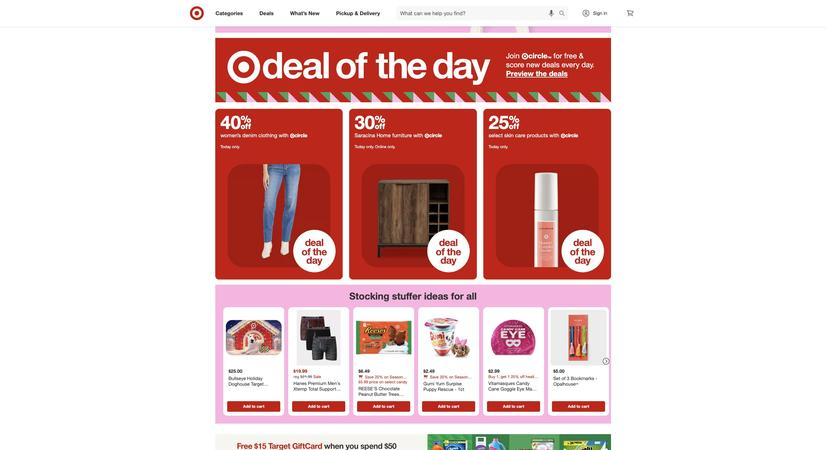 Task type: locate. For each thing, give the bounding box(es) containing it.
1 add to cart from the left
[[243, 404, 264, 409]]

on right price
[[379, 379, 384, 384]]

cart for gumi yum surpise puppy rescue - 1ct
[[452, 404, 459, 409]]

1 horizontal spatial candy
[[397, 379, 407, 384]]

5 to from the left
[[512, 404, 516, 409]]

every
[[562, 60, 580, 69]]

0 vertical spatial holiday
[[247, 375, 263, 381]]

save
[[365, 374, 374, 379], [430, 374, 439, 379]]

- left 0.34
[[489, 392, 490, 397]]

with
[[279, 132, 289, 139], [414, 132, 423, 139], [550, 132, 560, 139]]

new
[[527, 60, 540, 69]]

products
[[527, 132, 548, 139]]

deals link
[[254, 6, 282, 20]]

target deal of the day image for 40
[[215, 152, 343, 279]]

select left skin
[[489, 132, 503, 139]]

0 horizontal spatial snacks
[[374, 379, 386, 384]]

categories
[[216, 10, 243, 16]]

only. right online
[[388, 144, 396, 149]]

add down opalhouse™ on the bottom of the page
[[568, 404, 576, 409]]

20% up chocolate
[[375, 374, 383, 379]]

add for gumi yum surpise puppy rescue - 1ct
[[438, 404, 446, 409]]

add to cart button for bullseye holiday doghouse target giftcard $25
[[227, 401, 280, 412]]

$21.99
[[300, 374, 312, 379]]

chocolate
[[379, 386, 400, 391]]

1 cart from the left
[[257, 404, 264, 409]]

1 vertical spatial for
[[451, 290, 464, 302]]

3 today from the left
[[489, 144, 499, 149]]

add to cart down sale
[[308, 404, 329, 409]]

40
[[221, 111, 251, 133]]

6ct/1.2oz
[[359, 403, 378, 408]]

snacks up rescue
[[439, 379, 451, 384]]

1 vertical spatial select
[[385, 379, 395, 384]]

$2.99
[[489, 368, 500, 374]]

puppy
[[424, 386, 437, 392]]

2 horizontal spatial candy
[[424, 379, 434, 384]]

only. left online
[[366, 144, 374, 149]]

candy
[[359, 379, 369, 384], [397, 379, 407, 384], [424, 379, 434, 384]]

the
[[536, 69, 547, 78]]

today down saracina
[[355, 144, 365, 149]]

candy up puppy
[[424, 379, 434, 384]]

holiday inside $25.00 bullseye holiday doghouse target giftcard $25
[[247, 375, 263, 381]]

$19.99 reg $21.99 sale
[[294, 368, 321, 379]]

add to cart for vitamasques candy cane goggle eye mask - 0.34 fl oz
[[503, 404, 524, 409]]

1 add from the left
[[243, 404, 251, 409]]

1 add to cart button from the left
[[227, 401, 280, 412]]

for right tm
[[554, 51, 563, 60]]

select
[[489, 132, 503, 139], [385, 379, 395, 384]]

candy down butter
[[375, 397, 389, 403]]

only. down skin
[[501, 144, 508, 149]]

5 add from the left
[[503, 404, 511, 409]]

0 horizontal spatial save
[[365, 374, 374, 379]]

add to cart down butter
[[373, 404, 394, 409]]

add to cart button down $25
[[227, 401, 280, 412]]

in
[[604, 10, 608, 16]]

join ◎ circle tm
[[506, 51, 552, 60]]

candy up eye
[[516, 380, 530, 386]]

0 vertical spatial for
[[554, 51, 563, 60]]

denim
[[242, 132, 257, 139]]

candy inside vitamasques candy cane goggle eye mask - 0.34 fl oz
[[516, 380, 530, 386]]

$6.49
[[359, 368, 370, 374]]

rescue
[[438, 386, 454, 392]]

1 horizontal spatial holiday
[[359, 397, 374, 403]]

clothing
[[259, 132, 277, 139]]

2 horizontal spatial with
[[550, 132, 560, 139]]

1 horizontal spatial save 20% on seasonal candy & snacks
[[424, 374, 471, 384]]

add down oz
[[503, 404, 511, 409]]

goggle
[[501, 386, 516, 392]]

to down opalhouse™ on the bottom of the page
[[577, 404, 581, 409]]

5 add to cart button from the left
[[487, 401, 540, 412]]

add to cart down $25
[[243, 404, 264, 409]]

seasonal up surpise
[[455, 374, 471, 379]]

save down $2.49 on the bottom of page
[[430, 374, 439, 379]]

$25.00 bullseye holiday doghouse target giftcard $25
[[228, 368, 264, 392]]

candy up chocolate
[[397, 379, 407, 384]]

only. for 40
[[232, 144, 240, 149]]

3 cart from the left
[[387, 404, 394, 409]]

today
[[221, 144, 231, 149], [355, 144, 365, 149], [489, 144, 499, 149]]

fl
[[502, 392, 504, 397]]

today for 40
[[221, 144, 231, 149]]

candy inside reese's chocolate peanut butter trees holiday candy - 6ct/1.2oz
[[375, 397, 389, 403]]

0 horizontal spatial holiday
[[247, 375, 263, 381]]

peanut
[[359, 391, 373, 397]]

4 only. from the left
[[501, 144, 508, 149]]

to down vitamasques candy cane goggle eye mask - 0.34 fl oz
[[512, 404, 516, 409]]

circle for 30
[[429, 132, 442, 139]]

only. for 25
[[501, 144, 508, 149]]

6 to from the left
[[577, 404, 581, 409]]

& right free
[[579, 51, 584, 60]]

add to cart
[[243, 404, 264, 409], [308, 404, 329, 409], [373, 404, 394, 409], [438, 404, 459, 409], [503, 404, 524, 409], [568, 404, 589, 409]]

skin
[[505, 132, 514, 139]]

3 add from the left
[[373, 404, 381, 409]]

gumi yum surpise puppy rescue - 1ct image
[[421, 310, 477, 366]]

0 horizontal spatial save 20% on seasonal candy & snacks
[[359, 374, 406, 384]]

home
[[377, 132, 391, 139]]

search
[[556, 10, 572, 17]]

6 add to cart from the left
[[568, 404, 589, 409]]

add down sale
[[308, 404, 316, 409]]

1 horizontal spatial with
[[414, 132, 423, 139]]

what's
[[290, 10, 307, 16]]

add down $25
[[243, 404, 251, 409]]

today only. down women's
[[221, 144, 240, 149]]

1 horizontal spatial candy
[[516, 380, 530, 386]]

6 add to cart button from the left
[[552, 401, 605, 412]]

add to cart button down opalhouse™ on the bottom of the page
[[552, 401, 605, 412]]

save 20% on seasonal candy & snacks
[[359, 374, 406, 384], [424, 374, 471, 384]]

add to cart button down oz
[[487, 401, 540, 412]]

price
[[369, 379, 378, 384]]

-
[[596, 375, 598, 381], [455, 386, 457, 392], [489, 392, 490, 397], [390, 397, 392, 403]]

cart for bullseye holiday doghouse target giftcard $25
[[257, 404, 264, 409]]

0 horizontal spatial candy
[[359, 379, 369, 384]]

2 today only. from the left
[[489, 144, 508, 149]]

today only. online only.
[[355, 144, 396, 149]]

20% up yum
[[440, 374, 448, 379]]

target deal of the day image for 25
[[484, 152, 611, 279]]

add down rescue
[[438, 404, 446, 409]]

select skin care products with
[[489, 132, 561, 139]]

1 only. from the left
[[232, 144, 240, 149]]

What can we help you find? suggestions appear below search field
[[396, 6, 561, 20]]

care
[[515, 132, 526, 139]]

holiday down peanut
[[359, 397, 374, 403]]

0 vertical spatial candy
[[516, 380, 530, 386]]

add to cart button for set of 3 bookmarks - opalhouse™
[[552, 401, 605, 412]]

to down sale
[[317, 404, 321, 409]]

- left 1ct
[[455, 386, 457, 392]]

saracina home furniture with
[[355, 132, 425, 139]]

2 to from the left
[[317, 404, 321, 409]]

add to cart down rescue
[[438, 404, 459, 409]]

with right clothing
[[279, 132, 289, 139]]

3 add to cart button from the left
[[357, 401, 410, 412]]

1 horizontal spatial 20%
[[440, 374, 448, 379]]

add to cart button down sale
[[292, 401, 345, 412]]

today down women's
[[221, 144, 231, 149]]

1ct
[[458, 386, 464, 392]]

candy
[[516, 380, 530, 386], [375, 397, 389, 403]]

1 horizontal spatial for
[[554, 51, 563, 60]]

1 horizontal spatial today only.
[[489, 144, 508, 149]]

add to cart button for reese's chocolate peanut butter trees holiday candy - 6ct/1.2oz
[[357, 401, 410, 412]]

to down rescue
[[447, 404, 451, 409]]

for free & score new deals every day. preview the deals
[[506, 51, 595, 78]]

today only. down skin
[[489, 144, 508, 149]]

$2.49
[[424, 368, 435, 374]]

- right bookmarks
[[596, 375, 598, 381]]

1 vertical spatial holiday
[[359, 397, 374, 403]]

1 to from the left
[[252, 404, 256, 409]]

- down trees
[[390, 397, 392, 403]]

today only. for 25
[[489, 144, 508, 149]]

5 cart from the left
[[517, 404, 524, 409]]

3 add to cart from the left
[[373, 404, 394, 409]]

what's new
[[290, 10, 320, 16]]

1 horizontal spatial today
[[355, 144, 365, 149]]

select inside carousel region
[[385, 379, 395, 384]]

20%
[[375, 374, 383, 379], [440, 374, 448, 379]]

2 today from the left
[[355, 144, 365, 149]]

add to cart button down rescue
[[422, 401, 475, 412]]

2 with from the left
[[414, 132, 423, 139]]

1 horizontal spatial seasonal
[[455, 374, 471, 379]]

to for bullseye holiday doghouse target giftcard $25
[[252, 404, 256, 409]]

0 horizontal spatial today
[[221, 144, 231, 149]]

30
[[355, 111, 386, 133]]

for
[[554, 51, 563, 60], [451, 290, 464, 302]]

add to cart for gumi yum surpise puppy rescue - 1ct
[[438, 404, 459, 409]]

0 horizontal spatial 20%
[[375, 374, 383, 379]]

0 horizontal spatial select
[[385, 379, 395, 384]]

2 horizontal spatial on
[[449, 374, 454, 379]]

1 today only. from the left
[[221, 144, 240, 149]]

with for 40
[[279, 132, 289, 139]]

to
[[252, 404, 256, 409], [317, 404, 321, 409], [382, 404, 386, 409], [447, 404, 451, 409], [512, 404, 516, 409], [577, 404, 581, 409]]

all
[[467, 290, 477, 302]]

3 only. from the left
[[388, 144, 396, 149]]

0 horizontal spatial on
[[379, 379, 384, 384]]

save 20% on seasonal candy & snacks up rescue
[[424, 374, 471, 384]]

for left all
[[451, 290, 464, 302]]

bullseye holiday doghouse target giftcard $25 image
[[226, 310, 282, 366]]

1 with from the left
[[279, 132, 289, 139]]

target deal of the day image
[[215, 38, 611, 102], [349, 152, 477, 279], [484, 152, 611, 279], [215, 152, 343, 279]]

vitamasques candy cane goggle eye mask - 0.34 fl oz image
[[486, 310, 542, 366]]

$5.00 set of 3 bookmarks - opalhouse™
[[554, 368, 598, 387]]

4 add to cart from the left
[[438, 404, 459, 409]]

6 cart from the left
[[582, 404, 589, 409]]

butter
[[374, 391, 387, 397]]

1 vertical spatial candy
[[375, 397, 389, 403]]

4 add to cart button from the left
[[422, 401, 475, 412]]

surpise
[[446, 381, 462, 386]]

snacks up chocolate
[[374, 379, 386, 384]]

4 cart from the left
[[452, 404, 459, 409]]

today down the 25
[[489, 144, 499, 149]]

- inside gumi yum surpise puppy rescue - 1ct
[[455, 386, 457, 392]]

for inside the for free & score new deals every day. preview the deals
[[554, 51, 563, 60]]

with right products at the top right
[[550, 132, 560, 139]]

4 add from the left
[[438, 404, 446, 409]]

gumi
[[424, 381, 435, 386]]

2 horizontal spatial today
[[489, 144, 499, 149]]

add to cart down opalhouse™ on the bottom of the page
[[568, 404, 589, 409]]

2 only. from the left
[[366, 144, 374, 149]]

1 horizontal spatial snacks
[[439, 379, 451, 384]]

2 save from the left
[[430, 374, 439, 379]]

add down butter
[[373, 404, 381, 409]]

on up chocolate
[[384, 374, 389, 379]]

eye
[[517, 386, 524, 392]]

holiday up target
[[247, 375, 263, 381]]

&
[[355, 10, 358, 16], [579, 51, 584, 60], [370, 379, 373, 384], [435, 379, 438, 384]]

0 vertical spatial select
[[489, 132, 503, 139]]

2 snacks from the left
[[439, 379, 451, 384]]

to down $25
[[252, 404, 256, 409]]

of
[[562, 375, 566, 381]]

only. down women's
[[232, 144, 240, 149]]

4 to from the left
[[447, 404, 451, 409]]

6 add from the left
[[568, 404, 576, 409]]

◎
[[522, 52, 529, 60]]

2 add from the left
[[308, 404, 316, 409]]

pickup
[[336, 10, 353, 16]]

seasonal up chocolate
[[390, 374, 406, 379]]

today only.
[[221, 144, 240, 149], [489, 144, 508, 149]]

save 20% on seasonal candy & snacks up chocolate
[[359, 374, 406, 384]]

circle
[[529, 51, 548, 60], [295, 132, 308, 139], [429, 132, 442, 139], [566, 132, 578, 139]]

0 horizontal spatial candy
[[375, 397, 389, 403]]

candy up "reese's"
[[359, 379, 369, 384]]

with right furniture
[[414, 132, 423, 139]]

bookmarks
[[571, 375, 594, 381]]

$5.00
[[554, 368, 565, 374]]

5 add to cart from the left
[[503, 404, 524, 409]]

1 horizontal spatial save
[[430, 374, 439, 379]]

to down butter
[[382, 404, 386, 409]]

add to cart button
[[227, 401, 280, 412], [292, 401, 345, 412], [357, 401, 410, 412], [422, 401, 475, 412], [487, 401, 540, 412], [552, 401, 605, 412]]

select up chocolate
[[385, 379, 395, 384]]

add to cart down oz
[[503, 404, 524, 409]]

save down $6.49
[[365, 374, 374, 379]]

add to cart button down butter
[[357, 401, 410, 412]]

1 today from the left
[[221, 144, 231, 149]]

circle for 40
[[295, 132, 308, 139]]

add to cart for reese's chocolate peanut butter trees holiday candy - 6ct/1.2oz
[[373, 404, 394, 409]]

set
[[554, 375, 560, 381]]

0 horizontal spatial seasonal
[[390, 374, 406, 379]]

women's
[[221, 132, 241, 139]]

on up surpise
[[449, 374, 454, 379]]

3 to from the left
[[382, 404, 386, 409]]

add to cart button for vitamasques candy cane goggle eye mask - 0.34 fl oz
[[487, 401, 540, 412]]

0 horizontal spatial with
[[279, 132, 289, 139]]

0 horizontal spatial for
[[451, 290, 464, 302]]

to for vitamasques candy cane goggle eye mask - 0.34 fl oz
[[512, 404, 516, 409]]

0 horizontal spatial today only.
[[221, 144, 240, 149]]

on
[[384, 374, 389, 379], [449, 374, 454, 379], [379, 379, 384, 384]]



Task type: vqa. For each thing, say whether or not it's contained in the screenshot.


Task type: describe. For each thing, give the bounding box(es) containing it.
add for reese's chocolate peanut butter trees holiday candy - 6ct/1.2oz
[[373, 404, 381, 409]]

1 snacks from the left
[[374, 379, 386, 384]]

2 add to cart button from the left
[[292, 401, 345, 412]]

stuffer
[[392, 290, 422, 302]]

carousel region
[[215, 285, 611, 429]]

sign
[[593, 10, 603, 16]]

cart for vitamasques candy cane goggle eye mask - 0.34 fl oz
[[517, 404, 524, 409]]

1 horizontal spatial on
[[384, 374, 389, 379]]

to for reese's chocolate peanut butter trees holiday candy - 6ct/1.2oz
[[382, 404, 386, 409]]

add to cart for bullseye holiday doghouse target giftcard $25
[[243, 404, 264, 409]]

add for set of 3 bookmarks - opalhouse™
[[568, 404, 576, 409]]

$5.99 price on select candy
[[359, 379, 407, 384]]

reese's chocolate peanut butter trees holiday candy - 6ct/1.2oz
[[359, 386, 400, 408]]

hanes premium men's xtemp total support pouch anti chafing 3pk boxer briefs - red/gray m image
[[291, 310, 347, 366]]

& up "reese's"
[[370, 379, 373, 384]]

2 save 20% on seasonal candy & snacks from the left
[[424, 374, 471, 384]]

new
[[309, 10, 320, 16]]

pickup & delivery
[[336, 10, 380, 16]]

3 with from the left
[[550, 132, 560, 139]]

preview
[[506, 69, 534, 78]]

reese's
[[359, 386, 377, 391]]

2 candy from the left
[[397, 379, 407, 384]]

only. for 30
[[366, 144, 374, 149]]

sign in link
[[577, 6, 618, 20]]

& right 'pickup' at the top
[[355, 10, 358, 16]]

online
[[375, 144, 387, 149]]

stocking
[[349, 290, 390, 302]]

cane
[[489, 386, 499, 392]]

25
[[489, 111, 520, 133]]

to for gumi yum surpise puppy rescue - 1ct
[[447, 404, 451, 409]]

target
[[251, 381, 264, 387]]

add to cart for set of 3 bookmarks - opalhouse™
[[568, 404, 589, 409]]

sale
[[313, 374, 321, 379]]

saracina
[[355, 132, 375, 139]]

trees
[[388, 391, 399, 397]]

- inside "$5.00 set of 3 bookmarks - opalhouse™"
[[596, 375, 598, 381]]

advertisement region
[[215, 434, 611, 450]]

deals
[[260, 10, 274, 16]]

3 candy from the left
[[424, 379, 434, 384]]

1 horizontal spatial select
[[489, 132, 503, 139]]

furniture
[[392, 132, 412, 139]]

target deal of the day image for 30
[[349, 152, 477, 279]]

circle for 25
[[566, 132, 578, 139]]

vitamasques
[[489, 380, 515, 386]]

deals down tm
[[542, 60, 560, 69]]

reg
[[294, 374, 299, 379]]

2 seasonal from the left
[[455, 374, 471, 379]]

today for 30
[[355, 144, 365, 149]]

stocking stuffer ideas for all
[[349, 290, 477, 302]]

2 cart from the left
[[322, 404, 329, 409]]

$5.99
[[359, 379, 368, 384]]

free
[[565, 51, 577, 60]]

giftcard
[[228, 387, 246, 392]]

- inside vitamasques candy cane goggle eye mask - 0.34 fl oz
[[489, 392, 490, 397]]

- inside reese's chocolate peanut butter trees holiday candy - 6ct/1.2oz
[[390, 397, 392, 403]]

& right gumi
[[435, 379, 438, 384]]

yum
[[436, 381, 445, 386]]

1 20% from the left
[[375, 374, 383, 379]]

pickup & delivery link
[[331, 6, 389, 20]]

2 20% from the left
[[440, 374, 448, 379]]

join
[[506, 51, 520, 60]]

mask
[[526, 386, 537, 392]]

1 save 20% on seasonal candy & snacks from the left
[[359, 374, 406, 384]]

women's denim clothing with
[[221, 132, 290, 139]]

cart for set of 3 bookmarks - opalhouse™
[[582, 404, 589, 409]]

add for vitamasques candy cane goggle eye mask - 0.34 fl oz
[[503, 404, 511, 409]]

$25
[[247, 387, 255, 392]]

holiday inside reese's chocolate peanut butter trees holiday candy - 6ct/1.2oz
[[359, 397, 374, 403]]

today for 25
[[489, 144, 499, 149]]

add for bullseye holiday doghouse target giftcard $25
[[243, 404, 251, 409]]

day.
[[582, 60, 595, 69]]

delivery
[[360, 10, 380, 16]]

gumi yum surpise puppy rescue - 1ct
[[424, 381, 464, 392]]

to for set of 3 bookmarks - opalhouse™
[[577, 404, 581, 409]]

categories link
[[210, 6, 251, 20]]

what's new link
[[285, 6, 328, 20]]

& inside the for free & score new deals every day. preview the deals
[[579, 51, 584, 60]]

oz
[[506, 392, 510, 397]]

1 save from the left
[[365, 374, 374, 379]]

$25.00
[[228, 368, 242, 374]]

search button
[[556, 6, 572, 22]]

doghouse
[[228, 381, 250, 387]]

deals right the
[[549, 69, 568, 78]]

bullseye
[[228, 375, 246, 381]]

today only. for 40
[[221, 144, 240, 149]]

sign in
[[593, 10, 608, 16]]

1 candy from the left
[[359, 379, 369, 384]]

vitamasques candy cane goggle eye mask - 0.34 fl oz
[[489, 380, 537, 397]]

tm
[[548, 56, 552, 59]]

add to cart button for gumi yum surpise puppy rescue - 1ct
[[422, 401, 475, 412]]

for inside carousel region
[[451, 290, 464, 302]]

2 add to cart from the left
[[308, 404, 329, 409]]

cart for reese's chocolate peanut butter trees holiday candy - 6ct/1.2oz
[[387, 404, 394, 409]]

score
[[506, 60, 525, 69]]

reese's chocolate peanut butter trees holiday candy - 6ct/1.2oz image
[[356, 310, 412, 366]]

opalhouse™
[[554, 381, 578, 387]]

3
[[567, 375, 570, 381]]

$19.99
[[294, 368, 307, 374]]

1 seasonal from the left
[[390, 374, 406, 379]]

ideas
[[424, 290, 449, 302]]

set of 3 bookmarks - opalhouse™ image
[[551, 310, 607, 366]]

with for 30
[[414, 132, 423, 139]]

0.34
[[492, 392, 501, 397]]



